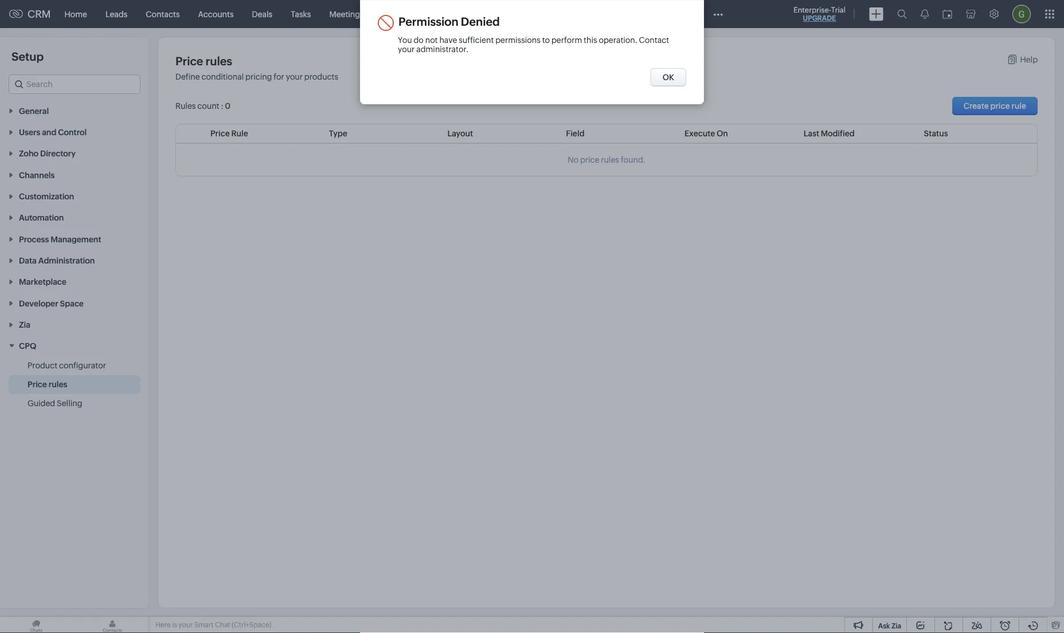 Task type: locate. For each thing, give the bounding box(es) containing it.
contacts
[[146, 9, 180, 19]]

cpq
[[19, 342, 36, 351]]

price for no
[[580, 155, 599, 165]]

meetings link
[[320, 0, 373, 28]]

price
[[175, 54, 203, 68], [210, 129, 230, 138], [28, 380, 47, 389]]

price
[[990, 101, 1010, 111], [580, 155, 599, 165]]

zia
[[891, 622, 901, 630]]

your
[[398, 45, 415, 54], [286, 72, 303, 81], [178, 621, 193, 629]]

calls
[[382, 9, 400, 19]]

create price rule
[[964, 101, 1026, 111]]

leads
[[105, 9, 127, 19]]

2 vertical spatial price
[[28, 380, 47, 389]]

permissions
[[495, 36, 541, 45]]

your left not
[[398, 45, 415, 54]]

0 horizontal spatial rule
[[231, 129, 248, 138]]

price right "create"
[[990, 101, 1010, 111]]

contact
[[639, 36, 669, 45]]

accounts
[[198, 9, 234, 19]]

0 vertical spatial your
[[398, 45, 415, 54]]

1 vertical spatial your
[[286, 72, 303, 81]]

configurator
[[59, 361, 106, 370]]

administrator.
[[416, 45, 468, 54]]

price inside price rules define conditional pricing for your products
[[175, 54, 203, 68]]

create price rule button
[[952, 97, 1038, 115]]

0 vertical spatial rule
[[1011, 101, 1026, 111]]

rules up conditional
[[206, 54, 232, 68]]

operation.
[[599, 36, 637, 45]]

0 vertical spatial price
[[990, 101, 1010, 111]]

to
[[542, 36, 550, 45]]

1 vertical spatial price
[[580, 155, 599, 165]]

sufficient
[[459, 36, 494, 45]]

0
[[225, 101, 231, 111]]

product configurator link
[[28, 360, 106, 372]]

rules inside the cpq region
[[49, 380, 67, 389]]

1 horizontal spatial price
[[175, 54, 203, 68]]

rules
[[206, 54, 232, 68], [601, 155, 619, 165], [49, 380, 67, 389]]

contacts image
[[76, 617, 148, 633]]

price rule
[[210, 129, 248, 138]]

price inside the cpq region
[[28, 380, 47, 389]]

1 vertical spatial rule
[[231, 129, 248, 138]]

1 horizontal spatial rule
[[1011, 101, 1026, 111]]

0 vertical spatial price
[[175, 54, 203, 68]]

:
[[221, 101, 223, 111]]

guided selling link
[[28, 398, 82, 409]]

0 vertical spatial rules
[[206, 54, 232, 68]]

product
[[28, 361, 57, 370]]

ok button
[[651, 68, 686, 87]]

field
[[566, 129, 585, 138]]

upgrade
[[803, 14, 836, 22]]

price for price rules define conditional pricing for your products
[[175, 54, 203, 68]]

chats image
[[0, 617, 72, 633]]

conditional
[[202, 72, 244, 81]]

tasks
[[291, 9, 311, 19]]

profile element
[[1006, 0, 1038, 28]]

your right for
[[286, 72, 303, 81]]

have
[[439, 36, 457, 45]]

leads link
[[96, 0, 137, 28]]

price right 'no' in the top of the page
[[580, 155, 599, 165]]

execute on
[[685, 129, 728, 138]]

smart
[[194, 621, 214, 629]]

1 horizontal spatial rules
[[206, 54, 232, 68]]

2 horizontal spatial your
[[398, 45, 415, 54]]

last modified
[[804, 129, 855, 138]]

you do not have sufficient permissions to perform this operation. contact your administrator.
[[398, 36, 669, 54]]

2 horizontal spatial rules
[[601, 155, 619, 165]]

contacts link
[[137, 0, 189, 28]]

analytics
[[466, 9, 500, 19]]

home link
[[55, 0, 96, 28]]

1 vertical spatial price
[[210, 129, 230, 138]]

rules for price rules define conditional pricing for your products
[[206, 54, 232, 68]]

rules left found.
[[601, 155, 619, 165]]

1 vertical spatial rules
[[601, 155, 619, 165]]

price down :
[[210, 129, 230, 138]]

permission
[[398, 15, 458, 28]]

ask zia
[[878, 622, 901, 630]]

2 horizontal spatial price
[[210, 129, 230, 138]]

status
[[924, 129, 948, 138]]

1 horizontal spatial your
[[286, 72, 303, 81]]

1 horizontal spatial price
[[990, 101, 1010, 111]]

2 vertical spatial rules
[[49, 380, 67, 389]]

rules up guided selling
[[49, 380, 67, 389]]

price up guided on the bottom of the page
[[28, 380, 47, 389]]

price up define
[[175, 54, 203, 68]]

cpq region
[[0, 357, 149, 413]]

rules inside price rules define conditional pricing for your products
[[206, 54, 232, 68]]

2 vertical spatial your
[[178, 621, 193, 629]]

no price rules found.
[[568, 155, 645, 165]]

accounts link
[[189, 0, 243, 28]]

rules count : 0
[[175, 101, 231, 111]]

your right is
[[178, 621, 193, 629]]

rules for price rules
[[49, 380, 67, 389]]

price inside button
[[990, 101, 1010, 111]]

0 horizontal spatial rules
[[49, 380, 67, 389]]

0 horizontal spatial price
[[580, 155, 599, 165]]

rule
[[1011, 101, 1026, 111], [231, 129, 248, 138]]

no
[[568, 155, 578, 165]]

0 horizontal spatial price
[[28, 380, 47, 389]]



Task type: vqa. For each thing, say whether or not it's contained in the screenshot.
EDIT button
no



Task type: describe. For each thing, give the bounding box(es) containing it.
help
[[1020, 55, 1038, 64]]

create
[[964, 101, 989, 111]]

cpq button
[[0, 335, 149, 357]]

modified
[[821, 129, 855, 138]]

layout
[[447, 129, 473, 138]]

meetings
[[329, 9, 364, 19]]

guided selling
[[28, 399, 82, 408]]

profile image
[[1012, 5, 1031, 23]]

tasks link
[[282, 0, 320, 28]]

pricing
[[245, 72, 272, 81]]

define
[[175, 72, 200, 81]]

chat
[[215, 621, 230, 629]]

not
[[425, 36, 438, 45]]

products
[[304, 72, 338, 81]]

setup
[[11, 50, 44, 63]]

rules
[[175, 101, 196, 111]]

trial
[[831, 5, 846, 14]]

price for create
[[990, 101, 1010, 111]]

enterprise-
[[793, 5, 831, 14]]

last
[[804, 129, 819, 138]]

calls link
[[373, 0, 409, 28]]

on
[[717, 129, 728, 138]]

count
[[197, 101, 219, 111]]

product configurator
[[28, 361, 106, 370]]

analytics link
[[457, 0, 509, 28]]

do
[[414, 36, 424, 45]]

crm link
[[9, 8, 51, 20]]

price rules link
[[28, 379, 67, 390]]

price rules define conditional pricing for your products
[[175, 54, 338, 81]]

crm
[[28, 8, 51, 20]]

0 horizontal spatial your
[[178, 621, 193, 629]]

is
[[172, 621, 177, 629]]

price rules
[[28, 380, 67, 389]]

reports link
[[409, 0, 457, 28]]

home
[[64, 9, 87, 19]]

type
[[329, 129, 347, 138]]

enterprise-trial upgrade
[[793, 5, 846, 22]]

your inside you do not have sufficient permissions to perform this operation. contact your administrator.
[[398, 45, 415, 54]]

execute
[[685, 129, 715, 138]]

price for price rule
[[210, 129, 230, 138]]

here is your smart chat (ctrl+space)
[[155, 621, 271, 629]]

for
[[274, 72, 284, 81]]

perform
[[551, 36, 582, 45]]

deals
[[252, 9, 272, 19]]

guided
[[28, 399, 55, 408]]

here
[[155, 621, 171, 629]]

calendar image
[[942, 9, 952, 19]]

you
[[398, 36, 412, 45]]

reports
[[419, 9, 448, 19]]

(ctrl+space)
[[232, 621, 271, 629]]

ask
[[878, 622, 890, 630]]

rule inside create price rule button
[[1011, 101, 1026, 111]]

your inside price rules define conditional pricing for your products
[[286, 72, 303, 81]]

permission denied
[[398, 15, 500, 28]]

deals link
[[243, 0, 282, 28]]

found.
[[621, 155, 645, 165]]

denied
[[461, 15, 500, 28]]

selling
[[57, 399, 82, 408]]

this
[[584, 36, 597, 45]]

ok
[[663, 73, 674, 82]]

price for price rules
[[28, 380, 47, 389]]



